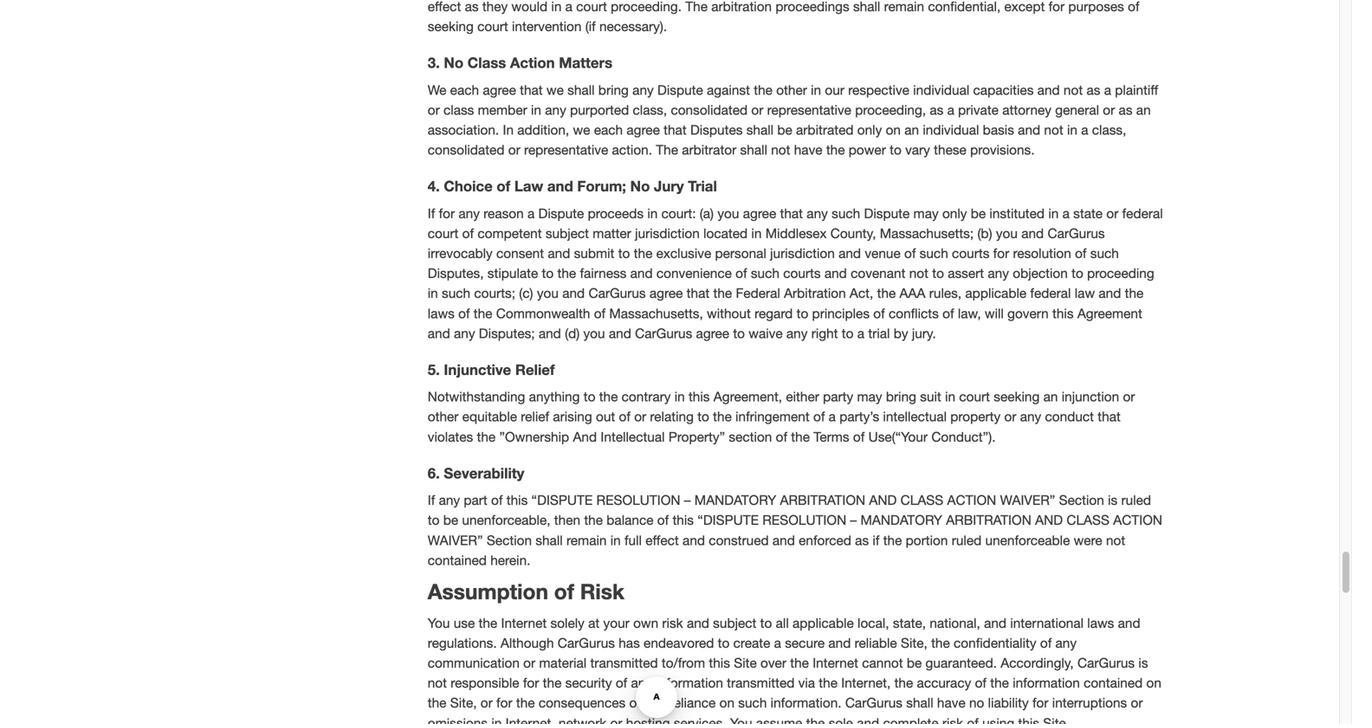 Task type: locate. For each thing, give the bounding box(es) containing it.
have down accuracy at the right
[[937, 695, 966, 711]]

other left our on the right top of page
[[776, 82, 807, 98]]

jurisdiction down the court:
[[635, 226, 700, 241]]

endeavored
[[644, 635, 714, 651]]

govern
[[1008, 306, 1049, 321]]

mandatory up construed
[[695, 493, 776, 508]]

1 vertical spatial each
[[594, 122, 623, 138]]

services.
[[674, 715, 727, 724]]

1 vertical spatial an
[[905, 122, 919, 138]]

1 vertical spatial you
[[730, 715, 752, 724]]

use
[[454, 615, 475, 631]]

1 horizontal spatial laws
[[1088, 615, 1114, 631]]

1 horizontal spatial waiver"
[[1000, 493, 1056, 508]]

plaintiff
[[1115, 82, 1159, 98]]

1 vertical spatial only
[[943, 206, 967, 221]]

if inside the if any part of this "dispute resolution – mandatory arbitration and class action waiver" section is ruled to be unenforceable, then the balance of this "dispute resolution – mandatory arbitration and class action waiver" section shall remain in full effect and construed and enforced as if the portion ruled unenforceable were not contained herein.
[[428, 493, 435, 508]]

stipulate
[[488, 266, 538, 281]]

action
[[510, 54, 555, 71]]

consequences
[[539, 695, 626, 711]]

law
[[515, 177, 543, 195]]

may inside notwithstanding anything to the contrary in this agreement, either party may bring suit in court seeking an injunction or other equitable relief arising out of or relating to the infringement of a party's intellectual property or any conduct that violates the "ownership and intellectual property" section of the terms of use("your conduct").
[[857, 389, 882, 405]]

and
[[1038, 82, 1060, 98], [1018, 122, 1041, 138], [547, 177, 573, 195], [1022, 226, 1044, 241], [548, 246, 570, 261], [839, 246, 861, 261], [630, 266, 653, 281], [825, 266, 847, 281], [562, 286, 585, 301], [1099, 286, 1121, 301], [428, 326, 450, 341], [539, 326, 561, 341], [609, 326, 631, 341], [683, 533, 705, 548], [773, 533, 795, 548], [687, 615, 709, 631], [984, 615, 1007, 631], [1118, 615, 1141, 631], [829, 635, 851, 651], [857, 715, 879, 724]]

trial
[[688, 177, 717, 195]]

0 horizontal spatial arbitration
[[780, 493, 866, 508]]

of up 'effect'
[[657, 513, 669, 528]]

1 horizontal spatial dispute
[[658, 82, 703, 98]]

seeking
[[994, 389, 1040, 405]]

0 vertical spatial site,
[[901, 635, 928, 651]]

hosting
[[626, 715, 670, 724]]

irrevocably
[[428, 246, 493, 261]]

individual up these
[[923, 122, 979, 138]]

violates
[[428, 429, 473, 445]]

2 horizontal spatial dispute
[[864, 206, 910, 221]]

that down action
[[520, 82, 543, 98]]

class up were
[[1067, 513, 1110, 528]]

1 vertical spatial mandatory
[[861, 513, 943, 528]]

this
[[1053, 306, 1074, 321], [689, 389, 710, 405], [507, 493, 528, 508], [673, 513, 694, 528], [709, 655, 730, 671], [1018, 715, 1040, 724]]

the left the exclusive
[[634, 246, 653, 261]]

each up class
[[450, 82, 479, 98]]

0 horizontal spatial section
[[487, 533, 532, 548]]

to left vary
[[890, 142, 902, 158]]

ruled
[[1122, 493, 1151, 508], [952, 533, 982, 548]]

court up property
[[959, 389, 990, 405]]

use("your
[[869, 429, 928, 445]]

and up "agreement"
[[1099, 286, 1121, 301]]

1 vertical spatial other
[[428, 409, 459, 425]]

and up arbitration
[[825, 266, 847, 281]]

jurisdiction down the middlesex
[[770, 246, 835, 261]]

risk
[[662, 615, 683, 631], [943, 715, 964, 724]]

0 horizontal spatial bring
[[598, 82, 629, 98]]

transmitted down over on the bottom right of the page
[[727, 675, 795, 691]]

class,
[[633, 102, 667, 118], [1092, 122, 1127, 138]]

laws
[[428, 306, 455, 321], [1088, 615, 1114, 631]]

0 vertical spatial laws
[[428, 306, 455, 321]]

in inside you use the internet solely at your own risk and subject to all applicable local, state, national, and international laws and regulations. although cargurus has endeavored to create a secure and reliable site, the confidentiality of any communication or material transmitted to/from this site over the internet cannot be guaranteed. accordingly, cargurus is not responsible for the security of any information transmitted via the internet, the accuracy of the information contained on the site, or for the consequences of any reliance on such information. cargurus shall have no liability for interruptions or omissions in internet, network or hosting services. you assume the sole and complete risk of using this site.
[[492, 715, 502, 724]]

we each agree that we shall bring any dispute against the other in our respective individual capacities and not as a plaintiff or class member in any purported class, consolidated or representative proceeding, as a private attorney general or as an association. in addition, we each agree that disputes shall be arbitrated only on an individual basis and not in a class, consolidated or representative action. the arbitrator shall not have the power to vary these provisions.
[[428, 82, 1159, 158]]

accordingly,
[[1001, 655, 1074, 671]]

association.
[[428, 122, 499, 138]]

to up law
[[1072, 266, 1084, 281]]

the right the use
[[479, 615, 497, 631]]

be inside we each agree that we shall bring any dispute against the other in our respective individual capacities and not as a plaintiff or class member in any purported class, consolidated or representative proceeding, as a private attorney general or as an association. in addition, we each agree that disputes shall be arbitrated only on an individual basis and not in a class, consolidated or representative action. the arbitrator shall not have the power to vary these provisions.
[[777, 122, 793, 138]]

we
[[547, 82, 564, 98], [573, 122, 590, 138]]

laws right international
[[1088, 615, 1114, 631]]

0 horizontal spatial other
[[428, 409, 459, 425]]

waiver" down the part
[[428, 533, 483, 548]]

of down personal
[[736, 266, 747, 281]]

convenience
[[657, 266, 732, 281]]

of down no at the bottom right of the page
[[967, 715, 979, 724]]

conduct").
[[932, 429, 996, 445]]

subject inside if for any reason a dispute proceeds in court: (a) you agree that any such dispute may only be instituted in a state or federal court of competent subject matter jurisdiction located in middlesex county, massachusetts; (b) you and cargurus irrevocably consent and submit to the exclusive personal jurisdiction and venue of such courts for resolution of such disputes, stipulate to the fairness and convenience of such courts and covenant not to assert any objection to proceeding in such courts; (c) you and cargurus agree that the federal arbitration act, the aaa rules, applicable federal law and the laws of the commonwealth of massachusetts, without regard to principles of conflicts of law, will govern this agreement and any disputes; and (d) you and cargurus agree to waive any right to a trial by jury.
[[546, 226, 589, 241]]

0 horizontal spatial resolution
[[597, 493, 681, 508]]

transmitted down has
[[590, 655, 658, 671]]

0 vertical spatial internet
[[501, 615, 547, 631]]

we down action
[[547, 82, 564, 98]]

0 horizontal spatial is
[[1108, 493, 1118, 508]]

of left law
[[497, 177, 510, 195]]

be down 6. severability
[[443, 513, 458, 528]]

1 vertical spatial "dispute
[[698, 513, 759, 528]]

a left "plaintiff"
[[1104, 82, 1112, 98]]

0 horizontal spatial court
[[428, 226, 459, 241]]

federal right state
[[1122, 206, 1163, 221]]

0 vertical spatial each
[[450, 82, 479, 98]]

disputes,
[[428, 266, 484, 281]]

a inside you use the internet solely at your own risk and subject to all applicable local, state, national, and international laws and regulations. although cargurus has endeavored to create a secure and reliable site, the confidentiality of any communication or material transmitted to/from this site over the internet cannot be guaranteed. accordingly, cargurus is not responsible for the security of any information transmitted via the internet, the accuracy of the information contained on the site, or for the consequences of any reliance on such information. cargurus shall have no liability for interruptions or omissions in internet, network or hosting services. you assume the sole and complete risk of using this site.
[[774, 635, 781, 651]]

0 vertical spatial federal
[[1122, 206, 1163, 221]]

2 vertical spatial an
[[1044, 389, 1058, 405]]

be inside the if any part of this "dispute resolution – mandatory arbitration and class action waiver" section is ruled to be unenforceable, then the balance of this "dispute resolution – mandatory arbitration and class action waiver" section shall remain in full effect and construed and enforced as if the portion ruled unenforceable were not contained herein.
[[443, 513, 458, 528]]

assumption of risk
[[428, 579, 625, 604]]

you
[[428, 615, 450, 631], [730, 715, 752, 724]]

1 vertical spatial waiver"
[[428, 533, 483, 548]]

cargurus down fairness
[[589, 286, 646, 301]]

1 horizontal spatial no
[[630, 177, 650, 195]]

contained inside the if any part of this "dispute resolution – mandatory arbitration and class action waiver" section is ruled to be unenforceable, then the balance of this "dispute resolution – mandatory arbitration and class action waiver" section shall remain in full effect and construed and enforced as if the portion ruled unenforceable were not contained herein.
[[428, 553, 487, 568]]

relief
[[515, 361, 555, 378]]

the down agreement,
[[713, 409, 732, 425]]

1 vertical spatial bring
[[886, 389, 917, 405]]

responsible
[[451, 675, 519, 691]]

section up were
[[1059, 493, 1104, 508]]

1 horizontal spatial contained
[[1084, 675, 1143, 691]]

0 horizontal spatial "dispute
[[532, 493, 593, 508]]

the down the submit
[[558, 266, 576, 281]]

4. choice of law and forum; no jury trial
[[428, 177, 717, 195]]

this inside if for any reason a dispute proceeds in court: (a) you agree that any such dispute may only be instituted in a state or federal court of competent subject matter jurisdiction located in middlesex county, massachusetts; (b) you and cargurus irrevocably consent and submit to the exclusive personal jurisdiction and venue of such courts for resolution of such disputes, stipulate to the fairness and convenience of such courts and covenant not to assert any objection to proceeding in such courts; (c) you and cargurus agree that the federal arbitration act, the aaa rules, applicable federal law and the laws of the commonwealth of massachusetts, without regard to principles of conflicts of law, will govern this agreement and any disputes; and (d) you and cargurus agree to waive any right to a trial by jury.
[[1053, 306, 1074, 321]]

and left the submit
[[548, 246, 570, 261]]

0 horizontal spatial mandatory
[[695, 493, 776, 508]]

1 horizontal spatial internet,
[[841, 675, 891, 691]]

only inside we each agree that we shall bring any dispute against the other in our respective individual capacities and not as a plaintiff or class member in any purported class, consolidated or representative proceeding, as a private attorney general or as an association. in addition, we each agree that disputes shall be arbitrated only on an individual basis and not in a class, consolidated or representative action. the arbitrator shall not have the power to vary these provisions.
[[857, 122, 882, 138]]

injunction
[[1062, 389, 1119, 405]]

objection
[[1013, 266, 1068, 281]]

of up no at the bottom right of the page
[[975, 675, 987, 691]]

sole
[[829, 715, 853, 724]]

either
[[786, 389, 819, 405]]

0 vertical spatial resolution
[[597, 493, 681, 508]]

0 vertical spatial –
[[684, 493, 691, 508]]

court up irrevocably
[[428, 226, 459, 241]]

1 vertical spatial no
[[630, 177, 650, 195]]

mandatory up if
[[861, 513, 943, 528]]

or inside if for any reason a dispute proceeds in court: (a) you agree that any such dispute may only be instituted in a state or federal court of competent subject matter jurisdiction located in middlesex county, massachusetts; (b) you and cargurus irrevocably consent and submit to the exclusive personal jurisdiction and venue of such courts for resolution of such disputes, stipulate to the fairness and convenience of such courts and covenant not to assert any objection to proceeding in such courts; (c) you and cargurus agree that the federal arbitration act, the aaa rules, applicable federal law and the laws of the commonwealth of massachusetts, without regard to principles of conflicts of law, will govern this agreement and any disputes; and (d) you and cargurus agree to waive any right to a trial by jury.
[[1107, 206, 1119, 221]]

property"
[[669, 429, 725, 445]]

laws inside you use the internet solely at your own risk and subject to all applicable local, state, national, and international laws and regulations. although cargurus has endeavored to create a secure and reliable site, the confidentiality of any communication or material transmitted to/from this site over the internet cannot be guaranteed. accordingly, cargurus is not responsible for the security of any information transmitted via the internet, the accuracy of the information contained on the site, or for the consequences of any reliance on such information. cargurus shall have no liability for interruptions or omissions in internet, network or hosting services. you assume the sole and complete risk of using this site.
[[1088, 615, 1114, 631]]

1 vertical spatial internet,
[[506, 715, 555, 724]]

site
[[734, 655, 757, 671]]

1 horizontal spatial transmitted
[[727, 675, 795, 691]]

0 horizontal spatial class,
[[633, 102, 667, 118]]

respective
[[848, 82, 910, 98]]

4.
[[428, 177, 440, 195]]

may inside if for any reason a dispute proceeds in court: (a) you agree that any such dispute may only be instituted in a state or federal court of competent subject matter jurisdiction located in middlesex county, massachusetts; (b) you and cargurus irrevocably consent and submit to the exclusive personal jurisdiction and venue of such courts for resolution of such disputes, stipulate to the fairness and convenience of such courts and covenant not to assert any objection to proceeding in such courts; (c) you and cargurus agree that the federal arbitration act, the aaa rules, applicable federal law and the laws of the commonwealth of massachusetts, without regard to principles of conflicts of law, will govern this agreement and any disputes; and (d) you and cargurus agree to waive any right to a trial by jury.
[[914, 206, 939, 221]]

0 vertical spatial is
[[1108, 493, 1118, 508]]

the down national,
[[931, 635, 950, 651]]

to inside we each agree that we shall bring any dispute against the other in our respective individual capacities and not as a plaintiff or class member in any purported class, consolidated or representative proceeding, as a private attorney general or as an association. in addition, we each agree that disputes shall be arbitrated only on an individual basis and not in a class, consolidated or representative action. the arbitrator shall not have the power to vary these provisions.
[[890, 142, 902, 158]]

transmitted
[[590, 655, 658, 671], [727, 675, 795, 691]]

is
[[1108, 493, 1118, 508], [1139, 655, 1148, 671]]

as inside the if any part of this "dispute resolution – mandatory arbitration and class action waiver" section is ruled to be unenforceable, then the balance of this "dispute resolution – mandatory arbitration and class action waiver" section shall remain in full effect and construed and enforced as if the portion ruled unenforceable were not contained herein.
[[855, 533, 869, 548]]

information down accordingly,
[[1013, 675, 1080, 691]]

for down responsible
[[496, 695, 513, 711]]

applicable up will
[[965, 286, 1027, 301]]

on
[[886, 122, 901, 138], [1147, 675, 1162, 691], [720, 695, 735, 711]]

1 horizontal spatial on
[[886, 122, 901, 138]]

information up reliance
[[656, 675, 723, 691]]

subject inside you use the internet solely at your own risk and subject to all applicable local, state, national, and international laws and regulations. although cargurus has endeavored to create a secure and reliable site, the confidentiality of any communication or material transmitted to/from this site over the internet cannot be guaranteed. accordingly, cargurus is not responsible for the security of any information transmitted via the internet, the accuracy of the information contained on the site, or for the consequences of any reliance on such information. cargurus shall have no liability for interruptions or omissions in internet, network or hosting services. you assume the sole and complete risk of using this site.
[[713, 615, 757, 631]]

severability
[[444, 464, 524, 482]]

"dispute up construed
[[698, 513, 759, 528]]

0 vertical spatial subject
[[546, 226, 589, 241]]

courts up the assert
[[952, 246, 990, 261]]

0 horizontal spatial –
[[684, 493, 691, 508]]

all
[[776, 615, 789, 631]]

if down the '6.'
[[428, 493, 435, 508]]

remain
[[567, 533, 607, 548]]

not inside the if any part of this "dispute resolution – mandatory arbitration and class action waiver" section is ruled to be unenforceable, then the balance of this "dispute resolution – mandatory arbitration and class action waiver" section shall remain in full effect and construed and enforced as if the portion ruled unenforceable were not contained herein.
[[1106, 533, 1126, 548]]

0 horizontal spatial subject
[[546, 226, 589, 241]]

bring inside notwithstanding anything to the contrary in this agreement, either party may bring suit in court seeking an injunction or other equitable relief arising out of or relating to the infringement of a party's intellectual property or any conduct that violates the "ownership and intellectual property" section of the terms of use("your conduct").
[[886, 389, 917, 405]]

not up aaa
[[909, 266, 929, 281]]

– down property"
[[684, 493, 691, 508]]

0 horizontal spatial ruled
[[952, 533, 982, 548]]

1 vertical spatial federal
[[1030, 286, 1071, 301]]

1 vertical spatial consolidated
[[428, 142, 505, 158]]

own
[[633, 615, 659, 631]]

confidentiality
[[954, 635, 1037, 651]]

0 vertical spatial contained
[[428, 553, 487, 568]]

party
[[823, 389, 854, 405]]

0 vertical spatial internet,
[[841, 675, 891, 691]]

only up massachusetts;
[[943, 206, 967, 221]]

1 vertical spatial and
[[1035, 513, 1063, 528]]

consolidated down association. on the left top of the page
[[428, 142, 505, 158]]

agree up member
[[483, 82, 516, 98]]

0 vertical spatial have
[[794, 142, 823, 158]]

representative up arbitrated
[[767, 102, 852, 118]]

bring up purported on the top of page
[[598, 82, 629, 98]]

shall
[[568, 82, 595, 98], [747, 122, 774, 138], [740, 142, 768, 158], [536, 533, 563, 548], [906, 695, 934, 711]]

bring inside we each agree that we shall bring any dispute against the other in our respective individual capacities and not as a plaintiff or class member in any purported class, consolidated or representative proceeding, as a private attorney general or as an association. in addition, we each agree that disputes shall be arbitrated only on an individual basis and not in a class, consolidated or representative action. the arbitrator shall not have the power to vary these provisions.
[[598, 82, 629, 98]]

be
[[777, 122, 793, 138], [971, 206, 986, 221], [443, 513, 458, 528], [907, 655, 922, 671]]

0 vertical spatial risk
[[662, 615, 683, 631]]

such down massachusetts;
[[920, 246, 948, 261]]

1 horizontal spatial only
[[943, 206, 967, 221]]

internet, down cannot
[[841, 675, 891, 691]]

middlesex
[[766, 226, 827, 241]]

3.
[[428, 54, 440, 71]]

0 horizontal spatial transmitted
[[590, 655, 658, 671]]

resolution up balance
[[597, 493, 681, 508]]

shall down then
[[536, 533, 563, 548]]

1 vertical spatial arbitration
[[946, 513, 1032, 528]]

1 vertical spatial internet
[[813, 655, 859, 671]]

for left resolution
[[993, 246, 1009, 261]]

international
[[1010, 615, 1084, 631]]

action.
[[612, 142, 652, 158]]

agree up massachusetts,
[[650, 286, 683, 301]]

not right were
[[1106, 533, 1126, 548]]

0 vertical spatial applicable
[[965, 286, 1027, 301]]

0 vertical spatial consolidated
[[671, 102, 748, 118]]

site,
[[901, 635, 928, 651], [450, 695, 477, 711]]

no
[[969, 695, 985, 711]]

1 horizontal spatial "dispute
[[698, 513, 759, 528]]

as left if
[[855, 533, 869, 548]]

bring up intellectual on the bottom right of page
[[886, 389, 917, 405]]

1 horizontal spatial consolidated
[[671, 102, 748, 118]]

internet up although on the left bottom of the page
[[501, 615, 547, 631]]

other inside notwithstanding anything to the contrary in this agreement, either party may bring suit in court seeking an injunction or other equitable relief arising out of or relating to the infringement of a party's intellectual property or any conduct that violates the "ownership and intellectual property" section of the terms of use("your conduct").
[[428, 409, 459, 425]]

right
[[812, 326, 838, 341]]

1 horizontal spatial may
[[914, 206, 939, 221]]

agree down without
[[696, 326, 730, 341]]

agree
[[483, 82, 516, 98], [627, 122, 660, 138], [743, 206, 776, 221], [650, 286, 683, 301], [696, 326, 730, 341]]

1 vertical spatial is
[[1139, 655, 1148, 671]]

arbitration up unenforceable
[[946, 513, 1032, 528]]

interruptions
[[1052, 695, 1127, 711]]

not down general
[[1044, 122, 1064, 138]]

0 horizontal spatial and
[[869, 493, 897, 508]]

matters
[[559, 54, 613, 71]]

0 vertical spatial bring
[[598, 82, 629, 98]]

0 horizontal spatial information
[[656, 675, 723, 691]]

no
[[444, 54, 464, 71], [630, 177, 650, 195]]

1 vertical spatial laws
[[1088, 615, 1114, 631]]

each down purported on the top of page
[[594, 122, 623, 138]]

0 vertical spatial courts
[[952, 246, 990, 261]]

0 horizontal spatial no
[[444, 54, 464, 71]]

a up over on the bottom right of the page
[[774, 635, 781, 651]]

1 information from the left
[[656, 675, 723, 691]]

although
[[501, 635, 554, 651]]

internet up via
[[813, 655, 859, 671]]

1 vertical spatial if
[[428, 493, 435, 508]]

1 horizontal spatial applicable
[[965, 286, 1027, 301]]

shall up purported on the top of page
[[568, 82, 595, 98]]

information
[[656, 675, 723, 691], [1013, 675, 1080, 691]]

such down disputes,
[[442, 286, 471, 301]]

1 vertical spatial we
[[573, 122, 590, 138]]

0 horizontal spatial each
[[450, 82, 479, 98]]

if inside if for any reason a dispute proceeds in court: (a) you agree that any such dispute may only be instituted in a state or federal court of competent subject matter jurisdiction located in middlesex county, massachusetts; (b) you and cargurus irrevocably consent and submit to the exclusive personal jurisdiction and venue of such courts for resolution of such disputes, stipulate to the fairness and convenience of such courts and covenant not to assert any objection to proceeding in such courts; (c) you and cargurus agree that the federal arbitration act, the aaa rules, applicable federal law and the laws of the commonwealth of massachusetts, without regard to principles of conflicts of law, will govern this agreement and any disputes; and (d) you and cargurus agree to waive any right to a trial by jury.
[[428, 206, 435, 221]]

if any part of this "dispute resolution – mandatory arbitration and class action waiver" section is ruled to be unenforceable, then the balance of this "dispute resolution – mandatory arbitration and class action waiver" section shall remain in full effect and construed and enforced as if the portion ruled unenforceable were not contained herein.
[[428, 493, 1163, 568]]

of right "security" on the bottom left of page
[[616, 675, 627, 691]]

1 horizontal spatial arbitration
[[946, 513, 1032, 528]]

dispute
[[658, 82, 703, 98], [538, 206, 584, 221], [864, 206, 910, 221]]

laws inside if for any reason a dispute proceeds in court: (a) you agree that any such dispute may only be instituted in a state or federal court of competent subject matter jurisdiction located in middlesex county, massachusetts; (b) you and cargurus irrevocably consent and submit to the exclusive personal jurisdiction and venue of such courts for resolution of such disputes, stipulate to the fairness and convenience of such courts and covenant not to assert any objection to proceeding in such courts; (c) you and cargurus agree that the federal arbitration act, the aaa rules, applicable federal law and the laws of the commonwealth of massachusetts, without regard to principles of conflicts of law, will govern this agreement and any disputes; and (d) you and cargurus agree to waive any right to a trial by jury.
[[428, 306, 455, 321]]

1 horizontal spatial bring
[[886, 389, 917, 405]]

1 vertical spatial jurisdiction
[[770, 246, 835, 261]]

1 if from the top
[[428, 206, 435, 221]]

– up enforced
[[850, 513, 857, 528]]

court
[[428, 226, 459, 241], [959, 389, 990, 405]]

covenant
[[851, 266, 906, 281]]

of up trial
[[874, 306, 885, 321]]

1 horizontal spatial class,
[[1092, 122, 1127, 138]]

contained up interruptions
[[1084, 675, 1143, 691]]

2 if from the top
[[428, 493, 435, 508]]

cargurus down at
[[558, 635, 615, 651]]

0 horizontal spatial internet
[[501, 615, 547, 631]]

state,
[[893, 615, 926, 631]]

at
[[588, 615, 600, 631]]

subject up the submit
[[546, 226, 589, 241]]

subject up create
[[713, 615, 757, 631]]

as up general
[[1087, 82, 1101, 98]]

as
[[1087, 82, 1101, 98], [930, 102, 944, 118], [1119, 102, 1133, 118], [855, 533, 869, 548]]

have down arbitrated
[[794, 142, 823, 158]]

reliance
[[670, 695, 716, 711]]

risk up endeavored
[[662, 615, 683, 631]]

that
[[520, 82, 543, 98], [664, 122, 687, 138], [780, 206, 803, 221], [687, 286, 710, 301], [1098, 409, 1121, 425]]

1 vertical spatial class,
[[1092, 122, 1127, 138]]

then
[[554, 513, 581, 528]]

and up resolution
[[1022, 226, 1044, 241]]

for
[[439, 206, 455, 221], [993, 246, 1009, 261], [523, 675, 539, 691], [496, 695, 513, 711], [1033, 695, 1049, 711]]

such
[[832, 206, 860, 221], [920, 246, 948, 261], [1091, 246, 1119, 261], [751, 266, 780, 281], [442, 286, 471, 301], [738, 695, 767, 711]]

private
[[958, 102, 999, 118]]

purported
[[570, 102, 629, 118]]

0 horizontal spatial class
[[901, 493, 944, 508]]

1 horizontal spatial an
[[1044, 389, 1058, 405]]

accuracy
[[917, 675, 971, 691]]

for down the 4.
[[439, 206, 455, 221]]

1 vertical spatial risk
[[943, 715, 964, 724]]

6.
[[428, 464, 440, 482]]

addition,
[[517, 122, 569, 138]]

1 vertical spatial contained
[[1084, 675, 1143, 691]]

2 vertical spatial on
[[720, 695, 735, 711]]

risk down accuracy at the right
[[943, 715, 964, 724]]

not up general
[[1064, 82, 1083, 98]]

the down material
[[543, 675, 562, 691]]

0 horizontal spatial waiver"
[[428, 533, 483, 548]]

1 horizontal spatial internet
[[813, 655, 859, 671]]

cargurus down massachusetts,
[[635, 326, 692, 341]]

contrary
[[622, 389, 671, 405]]

1 vertical spatial may
[[857, 389, 882, 405]]



Task type: describe. For each thing, give the bounding box(es) containing it.
for down although on the left bottom of the page
[[523, 675, 539, 691]]

0 horizontal spatial federal
[[1030, 286, 1071, 301]]

site.
[[1043, 715, 1070, 724]]

have inside we each agree that we shall bring any dispute against the other in our respective individual capacities and not as a plaintiff or class member in any purported class, consolidated or representative proceeding, as a private attorney general or as an association. in addition, we each agree that disputes shall be arbitrated only on an individual basis and not in a class, consolidated or representative action. the arbitrator shall not have the power to vary these provisions.
[[794, 142, 823, 158]]

using
[[983, 715, 1015, 724]]

in up personal
[[752, 226, 762, 241]]

and left enforced
[[773, 533, 795, 548]]

jury.
[[912, 326, 936, 341]]

against
[[707, 82, 750, 98]]

(c)
[[519, 286, 533, 301]]

and down fairness
[[562, 286, 585, 301]]

1 vertical spatial site,
[[450, 695, 477, 711]]

proceeds
[[588, 206, 644, 221]]

and right international
[[1118, 615, 1141, 631]]

in left the court:
[[647, 206, 658, 221]]

of down disputes,
[[458, 306, 470, 321]]

to left all in the bottom of the page
[[760, 615, 772, 631]]

and up attorney
[[1038, 82, 1060, 98]]

provisions.
[[970, 142, 1035, 158]]

(d)
[[565, 326, 580, 341]]

agreement,
[[714, 389, 782, 405]]

in
[[503, 122, 514, 138]]

the right the against
[[754, 82, 773, 98]]

(a)
[[700, 206, 714, 221]]

network
[[559, 715, 607, 724]]

by
[[894, 326, 908, 341]]

the right if
[[883, 533, 902, 548]]

dispute inside we each agree that we shall bring any dispute against the other in our respective individual capacities and not as a plaintiff or class member in any purported class, consolidated or representative proceeding, as a private attorney general or as an association. in addition, we each agree that disputes shall be arbitrated only on an individual basis and not in a class, consolidated or representative action. the arbitrator shall not have the power to vary these provisions.
[[658, 82, 703, 98]]

a inside notwithstanding anything to the contrary in this agreement, either party may bring suit in court seeking an injunction or other equitable relief arising out of or relating to the infringement of a party's intellectual property or any conduct that violates the "ownership and intellectual property" section of the terms of use("your conduct").
[[829, 409, 836, 425]]

general
[[1055, 102, 1099, 118]]

in down general
[[1067, 122, 1078, 138]]

you right (b)
[[996, 226, 1018, 241]]

you up the located
[[718, 206, 739, 221]]

the down cannot
[[895, 675, 913, 691]]

property
[[951, 409, 1001, 425]]

over
[[761, 655, 787, 671]]

disputes
[[690, 122, 743, 138]]

to/from
[[662, 655, 705, 671]]

on inside we each agree that we shall bring any dispute against the other in our respective individual capacities and not as a plaintiff or class member in any purported class, consolidated or representative proceeding, as a private attorney general or as an association. in addition, we each agree that disputes shall be arbitrated only on an individual basis and not in a class, consolidated or representative action. the arbitrator shall not have the power to vary these provisions.
[[886, 122, 901, 138]]

liability
[[988, 695, 1029, 711]]

0 vertical spatial waiver"
[[1000, 493, 1056, 508]]

contained inside you use the internet solely at your own risk and subject to all applicable local, state, national, and international laws and regulations. although cargurus has endeavored to create a secure and reliable site, the confidentiality of any communication or material transmitted to/from this site over the internet cannot be guaranteed. accordingly, cargurus is not responsible for the security of any information transmitted via the internet, the accuracy of the information contained on the site, or for the consequences of any reliance on such information. cargurus shall have no liability for interruptions or omissions in internet, network or hosting services. you assume the sole and complete risk of using this site.
[[1084, 675, 1143, 691]]

in up addition,
[[531, 102, 541, 118]]

venue
[[865, 246, 901, 261]]

1 vertical spatial transmitted
[[727, 675, 795, 691]]

of right the part
[[491, 493, 503, 508]]

as left private
[[930, 102, 944, 118]]

1 vertical spatial action
[[1113, 513, 1163, 528]]

be inside you use the internet solely at your own risk and subject to all applicable local, state, national, and international laws and regulations. although cargurus has endeavored to create a secure and reliable site, the confidentiality of any communication or material transmitted to/from this site over the internet cannot be guaranteed. accordingly, cargurus is not responsible for the security of any information transmitted via the internet, the accuracy of the information contained on the site, or for the consequences of any reliance on such information. cargurus shall have no liability for interruptions or omissions in internet, network or hosting services. you assume the sole and complete risk of using this site.
[[907, 655, 922, 671]]

arbitrated
[[796, 122, 854, 138]]

shall right disputes
[[747, 122, 774, 138]]

cargurus up sole
[[845, 695, 903, 711]]

1 vertical spatial –
[[850, 513, 857, 528]]

the up liability
[[990, 675, 1009, 691]]

0 horizontal spatial on
[[720, 695, 735, 711]]

2 horizontal spatial an
[[1136, 102, 1151, 118]]

capacities
[[973, 82, 1034, 98]]

that down convenience
[[687, 286, 710, 301]]

any inside notwithstanding anything to the contrary in this agreement, either party may bring suit in court seeking an injunction or other equitable relief arising out of or relating to the infringement of a party's intellectual property or any conduct that violates the "ownership and intellectual property" section of the terms of use("your conduct").
[[1020, 409, 1042, 425]]

0 vertical spatial individual
[[913, 82, 970, 98]]

that up the middlesex
[[780, 206, 803, 221]]

that up the
[[664, 122, 687, 138]]

the down arbitrated
[[826, 142, 845, 158]]

applicable inside you use the internet solely at your own risk and subject to all applicable local, state, national, and international laws and regulations. although cargurus has endeavored to create a secure and reliable site, the confidentiality of any communication or material transmitted to/from this site over the internet cannot be guaranteed. accordingly, cargurus is not responsible for the security of any information transmitted via the internet, the accuracy of the information contained on the site, or for the consequences of any reliance on such information. cargurus shall have no liability for interruptions or omissions in internet, network or hosting services. you assume the sole and complete risk of using this site.
[[793, 615, 854, 631]]

consent
[[496, 246, 544, 261]]

of right resolution
[[1075, 246, 1087, 261]]

1 horizontal spatial mandatory
[[861, 513, 943, 528]]

we
[[428, 82, 447, 98]]

1 horizontal spatial jurisdiction
[[770, 246, 835, 261]]

and right law
[[547, 177, 573, 195]]

of up solely
[[554, 579, 574, 604]]

2 horizontal spatial on
[[1147, 675, 1162, 691]]

you use the internet solely at your own risk and subject to all applicable local, state, national, and international laws and regulations. although cargurus has endeavored to create a secure and reliable site, the confidentiality of any communication or material transmitted to/from this site over the internet cannot be guaranteed. accordingly, cargurus is not responsible for the security of any information transmitted via the internet, the accuracy of the information contained on the site, or for the consequences of any reliance on such information. cargurus shall have no liability for interruptions or omissions in internet, network or hosting services. you assume the sole and complete risk of using this site.
[[428, 615, 1162, 724]]

0 horizontal spatial jurisdiction
[[635, 226, 700, 241]]

have inside you use the internet solely at your own risk and subject to all applicable local, state, national, and international laws and regulations. although cargurus has endeavored to create a secure and reliable site, the confidentiality of any communication or material transmitted to/from this site over the internet cannot be guaranteed. accordingly, cargurus is not responsible for the security of any information transmitted via the internet, the accuracy of the information contained on the site, or for the consequences of any reliance on such information. cargurus shall have no liability for interruptions or omissions in internet, network or hosting services. you assume the sole and complete risk of using this site.
[[937, 695, 966, 711]]

0 vertical spatial class,
[[633, 102, 667, 118]]

court:
[[662, 206, 696, 221]]

disputes;
[[479, 326, 535, 341]]

agree up action.
[[627, 122, 660, 138]]

relating
[[650, 409, 694, 425]]

to up property"
[[698, 409, 709, 425]]

1 vertical spatial ruled
[[952, 533, 982, 548]]

vary
[[905, 142, 930, 158]]

the down equitable
[[477, 429, 496, 445]]

this inside notwithstanding anything to the contrary in this agreement, either party may bring suit in court seeking an injunction or other equitable relief arising out of or relating to the infringement of a party's intellectual property or any conduct that violates the "ownership and intellectual property" section of the terms of use("your conduct").
[[689, 389, 710, 405]]

court inside notwithstanding anything to the contrary in this agreement, either party may bring suit in court seeking an injunction or other equitable relief arising out of or relating to the infringement of a party's intellectual property or any conduct that violates the "ownership and intellectual property" section of the terms of use("your conduct").
[[959, 389, 990, 405]]

only inside if for any reason a dispute proceeds in court: (a) you agree that any such dispute may only be instituted in a state or federal court of competent subject matter jurisdiction located in middlesex county, massachusetts; (b) you and cargurus irrevocably consent and submit to the exclusive personal jurisdiction and venue of such courts for resolution of such disputes, stipulate to the fairness and convenience of such courts and covenant not to assert any objection to proceeding in such courts; (c) you and cargurus agree that the federal arbitration act, the aaa rules, applicable federal law and the laws of the commonwealth of massachusetts, without regard to principles of conflicts of law, will govern this agreement and any disputes; and (d) you and cargurus agree to waive any right to a trial by jury.
[[943, 206, 967, 221]]

0 vertical spatial action
[[947, 493, 997, 508]]

0 vertical spatial section
[[1059, 493, 1104, 508]]

0 vertical spatial no
[[444, 54, 464, 71]]

this down liability
[[1018, 715, 1040, 724]]

the up without
[[713, 286, 732, 301]]

such up county, at the right top of the page
[[832, 206, 860, 221]]

shall inside the if any part of this "dispute resolution – mandatory arbitration and class action waiver" section is ruled to be unenforceable, then the balance of this "dispute resolution – mandatory arbitration and class action waiver" section shall remain in full effect and construed and enforced as if the portion ruled unenforceable were not contained herein.
[[536, 533, 563, 548]]

terms
[[814, 429, 850, 445]]

waive
[[749, 326, 783, 341]]

has
[[619, 635, 640, 651]]

1 horizontal spatial each
[[594, 122, 623, 138]]

regard
[[755, 306, 793, 321]]

shall inside you use the internet solely at your own risk and subject to all applicable local, state, national, and international laws and regulations. although cargurus has endeavored to create a secure and reliable site, the confidentiality of any communication or material transmitted to/from this site over the internet cannot be guaranteed. accordingly, cargurus is not responsible for the security of any information transmitted via the internet, the accuracy of the information contained on the site, or for the consequences of any reliance on such information. cargurus shall have no liability for interruptions or omissions in internet, network or hosting services. you assume the sole and complete risk of using this site.
[[906, 695, 934, 711]]

this up 'effect'
[[673, 513, 694, 528]]

suit
[[920, 389, 942, 405]]

reliable
[[855, 635, 897, 651]]

1 vertical spatial section
[[487, 533, 532, 548]]

1 horizontal spatial and
[[1035, 513, 1063, 528]]

guaranteed.
[[926, 655, 997, 671]]

to left create
[[718, 635, 730, 651]]

1 horizontal spatial we
[[573, 122, 590, 138]]

if
[[873, 533, 880, 548]]

located
[[704, 226, 748, 241]]

any inside the if any part of this "dispute resolution – mandatory arbitration and class action waiver" section is ruled to be unenforceable, then the balance of this "dispute resolution – mandatory arbitration and class action waiver" section shall remain in full effect and construed and enforced as if the portion ruled unenforceable were not contained herein.
[[439, 493, 460, 508]]

other inside we each agree that we shall bring any dispute against the other in our respective individual capacities and not as a plaintiff or class member in any purported class, consolidated or representative proceeding, as a private attorney general or as an association. in addition, we each agree that disputes shall be arbitrated only on an individual basis and not in a class, consolidated or representative action. the arbitrator shall not have the power to vary these provisions.
[[776, 82, 807, 98]]

0 horizontal spatial dispute
[[538, 206, 584, 221]]

of up hosting
[[629, 695, 641, 711]]

shall down disputes
[[740, 142, 768, 158]]

0 vertical spatial ruled
[[1122, 493, 1151, 508]]

that inside notwithstanding anything to the contrary in this agreement, either party may bring suit in court seeking an injunction or other equitable relief arising out of or relating to the infringement of a party's intellectual property or any conduct that violates the "ownership and intellectual property" section of the terms of use("your conduct").
[[1098, 409, 1121, 425]]

and
[[573, 429, 597, 445]]

create
[[733, 635, 771, 651]]

federal
[[736, 286, 780, 301]]

and up 5.
[[428, 326, 450, 341]]

0 horizontal spatial you
[[428, 615, 450, 631]]

if for if any part of this "dispute resolution – mandatory arbitration and class action waiver" section is ruled to be unenforceable, then the balance of this "dispute resolution – mandatory arbitration and class action waiver" section shall remain in full effect and construed and enforced as if the portion ruled unenforceable were not contained herein.
[[428, 493, 435, 508]]

and right fairness
[[630, 266, 653, 281]]

and down commonwealth
[[539, 326, 561, 341]]

of down massachusetts;
[[904, 246, 916, 261]]

0 vertical spatial we
[[547, 82, 564, 98]]

and up endeavored
[[687, 615, 709, 631]]

be inside if for any reason a dispute proceeds in court: (a) you agree that any such dispute may only be instituted in a state or federal court of competent subject matter jurisdiction located in middlesex county, massachusetts; (b) you and cargurus irrevocably consent and submit to the exclusive personal jurisdiction and venue of such courts for resolution of such disputes, stipulate to the fairness and convenience of such courts and covenant not to assert any objection to proceeding in such courts; (c) you and cargurus agree that the federal arbitration act, the aaa rules, applicable federal law and the laws of the commonwealth of massachusetts, without regard to principles of conflicts of law, will govern this agreement and any disputes; and (d) you and cargurus agree to waive any right to a trial by jury.
[[971, 206, 986, 221]]

court inside if for any reason a dispute proceeds in court: (a) you agree that any such dispute may only be instituted in a state or federal court of competent subject matter jurisdiction located in middlesex county, massachusetts; (b) you and cargurus irrevocably consent and submit to the exclusive personal jurisdiction and venue of such courts for resolution of such disputes, stipulate to the fairness and convenience of such courts and covenant not to assert any objection to proceeding in such courts; (c) you and cargurus agree that the federal arbitration act, the aaa rules, applicable federal law and the laws of the commonwealth of massachusetts, without regard to principles of conflicts of law, will govern this agreement and any disputes; and (d) you and cargurus agree to waive any right to a trial by jury.
[[428, 226, 459, 241]]

arising
[[553, 409, 592, 425]]

relief
[[521, 409, 549, 425]]

class
[[468, 54, 506, 71]]

via
[[798, 675, 815, 691]]

an inside notwithstanding anything to the contrary in this agreement, either party may bring suit in court seeking an injunction or other equitable relief arising out of or relating to the infringement of a party's intellectual property or any conduct that violates the "ownership and intellectual property" section of the terms of use("your conduct").
[[1044, 389, 1058, 405]]

of down infringement
[[776, 429, 788, 445]]

and down attorney
[[1018, 122, 1041, 138]]

1 horizontal spatial site,
[[901, 635, 928, 651]]

for up site.
[[1033, 695, 1049, 711]]

0 vertical spatial arbitration
[[780, 493, 866, 508]]

principles
[[812, 306, 870, 321]]

competent
[[478, 226, 542, 241]]

is inside you use the internet solely at your own risk and subject to all applicable local, state, national, and international laws and regulations. although cargurus has endeavored to create a secure and reliable site, the confidentiality of any communication or material transmitted to/from this site over the internet cannot be guaranteed. accordingly, cargurus is not responsible for the security of any information transmitted via the internet, the accuracy of the information contained on the site, or for the consequences of any reliance on such information. cargurus shall have no liability for interruptions or omissions in internet, network or hosting services. you assume the sole and complete risk of using this site.
[[1139, 655, 1148, 671]]

reason
[[484, 206, 524, 221]]

to down consent
[[542, 266, 554, 281]]

not inside if for any reason a dispute proceeds in court: (a) you agree that any such dispute may only be instituted in a state or federal court of competent subject matter jurisdiction located in middlesex county, massachusetts; (b) you and cargurus irrevocably consent and submit to the exclusive personal jurisdiction and venue of such courts for resolution of such disputes, stipulate to the fairness and convenience of such courts and covenant not to assert any objection to proceeding in such courts; (c) you and cargurus agree that the federal arbitration act, the aaa rules, applicable federal law and the laws of the commonwealth of massachusetts, without regard to principles of conflicts of law, will govern this agreement and any disputes; and (d) you and cargurus agree to waive any right to a trial by jury.
[[909, 266, 929, 281]]

law
[[1075, 286, 1095, 301]]

the down secure
[[790, 655, 809, 671]]

enforced
[[799, 533, 852, 548]]

the down covenant
[[877, 286, 896, 301]]

1 vertical spatial courts
[[783, 266, 821, 281]]

will
[[985, 306, 1004, 321]]

of up terms
[[814, 409, 825, 425]]

a down general
[[1081, 122, 1089, 138]]

to down arbitration
[[797, 306, 809, 321]]

infringement
[[736, 409, 810, 425]]

information.
[[771, 695, 842, 711]]

of down international
[[1040, 635, 1052, 651]]

assert
[[948, 266, 984, 281]]

equitable
[[462, 409, 517, 425]]

this up unenforceable,
[[507, 493, 528, 508]]

act,
[[850, 286, 874, 301]]

1 vertical spatial class
[[1067, 513, 1110, 528]]

as down "plaintiff"
[[1119, 102, 1133, 118]]

0 vertical spatial and
[[869, 493, 897, 508]]

1 horizontal spatial representative
[[767, 102, 852, 118]]

to up "arising"
[[584, 389, 596, 405]]

such inside you use the internet solely at your own risk and subject to all applicable local, state, national, and international laws and regulations. although cargurus has endeavored to create a secure and reliable site, the confidentiality of any communication or material transmitted to/from this site over the internet cannot be guaranteed. accordingly, cargurus is not responsible for the security of any information transmitted via the internet, the accuracy of the information contained on the site, or for the consequences of any reliance on such information. cargurus shall have no liability for interruptions or omissions in internet, network or hosting services. you assume the sole and complete risk of using this site.
[[738, 695, 767, 711]]

rules,
[[929, 286, 962, 301]]

0 vertical spatial transmitted
[[590, 655, 658, 671]]

0 horizontal spatial internet,
[[506, 715, 555, 724]]

in inside the if any part of this "dispute resolution – mandatory arbitration and class action waiver" section is ruled to be unenforceable, then the balance of this "dispute resolution – mandatory arbitration and class action waiver" section shall remain in full effect and construed and enforced as if the portion ruled unenforceable were not contained herein.
[[611, 533, 621, 548]]

not inside you use the internet solely at your own risk and subject to all applicable local, state, national, and international laws and regulations. although cargurus has endeavored to create a secure and reliable site, the confidentiality of any communication or material transmitted to/from this site over the internet cannot be guaranteed. accordingly, cargurus is not responsible for the security of any information transmitted via the internet, the accuracy of the information contained on the site, or for the consequences of any reliance on such information. cargurus shall have no liability for interruptions or omissions in internet, network or hosting services. you assume the sole and complete risk of using this site.
[[428, 675, 447, 691]]

courts;
[[474, 286, 516, 301]]

the right via
[[819, 675, 838, 691]]

is inside the if any part of this "dispute resolution – mandatory arbitration and class action waiver" section is ruled to be unenforceable, then the balance of this "dispute resolution – mandatory arbitration and class action waiver" section shall remain in full effect and construed and enforced as if the portion ruled unenforceable were not contained herein.
[[1108, 493, 1118, 508]]

5. injunctive relief
[[428, 361, 555, 378]]

in left state
[[1049, 206, 1059, 221]]

to inside the if any part of this "dispute resolution – mandatory arbitration and class action waiver" section is ruled to be unenforceable, then the balance of this "dispute resolution – mandatory arbitration and class action waiver" section shall remain in full effect and construed and enforced as if the portion ruled unenforceable were not contained herein.
[[428, 513, 440, 528]]

0 horizontal spatial representative
[[524, 142, 608, 158]]

conflicts
[[889, 306, 939, 321]]

your
[[603, 615, 630, 631]]

assume
[[756, 715, 803, 724]]

5.
[[428, 361, 440, 378]]

the left terms
[[791, 429, 810, 445]]

the up 'remain'
[[584, 513, 603, 528]]

if for if for any reason a dispute proceeds in court: (a) you agree that any such dispute may only be instituted in a state or federal court of competent subject matter jurisdiction located in middlesex county, massachusetts; (b) you and cargurus irrevocably consent and submit to the exclusive personal jurisdiction and venue of such courts for resolution of such disputes, stipulate to the fairness and convenience of such courts and covenant not to assert any objection to proceeding in such courts; (c) you and cargurus agree that the federal arbitration act, the aaa rules, applicable federal law and the laws of the commonwealth of massachusetts, without regard to principles of conflicts of law, will govern this agreement and any disputes; and (d) you and cargurus agree to waive any right to a trial by jury.
[[428, 206, 435, 221]]

fairness
[[580, 266, 627, 281]]

applicable inside if for any reason a dispute proceeds in court: (a) you agree that any such dispute may only be instituted in a state or federal court of competent subject matter jurisdiction located in middlesex county, massachusetts; (b) you and cargurus irrevocably consent and submit to the exclusive personal jurisdiction and venue of such courts for resolution of such disputes, stipulate to the fairness and convenience of such courts and covenant not to assert any objection to proceeding in such courts; (c) you and cargurus agree that the federal arbitration act, the aaa rules, applicable federal law and the laws of the commonwealth of massachusetts, without regard to principles of conflicts of law, will govern this agreement and any disputes; and (d) you and cargurus agree to waive any right to a trial by jury.
[[965, 286, 1027, 301]]

party's
[[840, 409, 879, 425]]

risk
[[580, 579, 625, 604]]

the up omissions
[[428, 695, 447, 711]]

a right reason
[[528, 206, 535, 221]]

out
[[596, 409, 615, 425]]

agree up the located
[[743, 206, 776, 221]]

the down proceeding
[[1125, 286, 1144, 301]]

2 information from the left
[[1013, 675, 1080, 691]]

to down matter
[[618, 246, 630, 261]]

1 vertical spatial individual
[[923, 122, 979, 138]]

the down information.
[[806, 715, 825, 724]]

1 vertical spatial resolution
[[763, 513, 847, 528]]

in down disputes,
[[428, 286, 438, 301]]

the up out
[[599, 389, 618, 405]]

and down county, at the right top of the page
[[839, 246, 861, 261]]

of right out
[[619, 409, 631, 425]]

massachusetts;
[[880, 226, 974, 241]]

law,
[[958, 306, 981, 321]]

0 horizontal spatial consolidated
[[428, 142, 505, 158]]

to down 'principles'
[[842, 326, 854, 341]]

effect
[[646, 533, 679, 548]]

0 horizontal spatial an
[[905, 122, 919, 138]]

not right "arbitrator"
[[771, 142, 791, 158]]

arbitrator
[[682, 142, 737, 158]]

the down responsible
[[516, 695, 535, 711]]

county,
[[831, 226, 876, 241]]

a left trial
[[858, 326, 865, 341]]

such up proceeding
[[1091, 246, 1119, 261]]

portion
[[906, 533, 948, 548]]

basis
[[983, 122, 1014, 138]]

section
[[729, 429, 772, 445]]

full
[[625, 533, 642, 548]]

conduct
[[1045, 409, 1094, 425]]

secure
[[785, 635, 825, 651]]

and right sole
[[857, 715, 879, 724]]



Task type: vqa. For each thing, say whether or not it's contained in the screenshot.
turbo. at bottom
no



